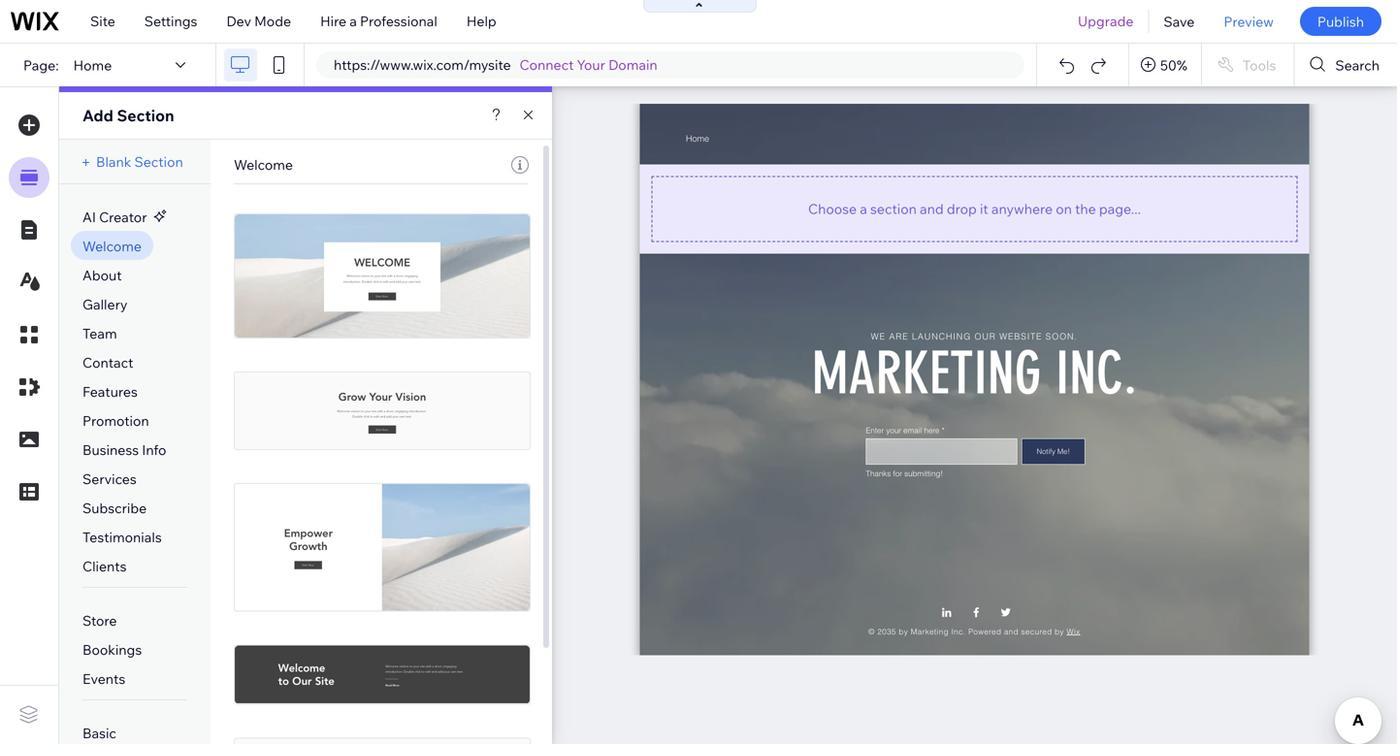 Task type: describe. For each thing, give the bounding box(es) containing it.
info
[[142, 441, 166, 458]]

store
[[82, 612, 117, 629]]

hire a professional
[[320, 13, 437, 30]]

preview
[[1224, 13, 1274, 30]]

features
[[82, 383, 138, 400]]

about
[[82, 267, 122, 284]]

publish button
[[1300, 7, 1382, 36]]

blank section
[[96, 153, 183, 170]]

clients
[[82, 558, 127, 575]]

https://www.wix.com/mysite connect your domain
[[334, 56, 657, 73]]

professional
[[360, 13, 437, 30]]

tools
[[1243, 57, 1276, 73]]

anywhere
[[991, 200, 1053, 217]]

it
[[980, 200, 988, 217]]

search button
[[1295, 44, 1397, 86]]

contact
[[82, 354, 133, 371]]

help
[[467, 13, 496, 30]]

page...
[[1099, 200, 1141, 217]]

upgrade
[[1078, 13, 1134, 30]]

add
[[82, 106, 113, 125]]

testimonials
[[82, 529, 162, 546]]

a for section
[[860, 200, 867, 217]]

subscribe
[[82, 500, 147, 517]]

preview button
[[1209, 0, 1288, 43]]

domain
[[608, 56, 657, 73]]

choose a section and drop it anywhere on the page...
[[808, 200, 1141, 217]]

settings
[[144, 13, 197, 30]]

events
[[82, 670, 125, 687]]

hire
[[320, 13, 346, 30]]

creator
[[99, 209, 147, 226]]

basic
[[82, 725, 116, 742]]

ai creator
[[82, 209, 147, 226]]



Task type: locate. For each thing, give the bounding box(es) containing it.
section for add section
[[117, 106, 174, 125]]

section up blank section
[[117, 106, 174, 125]]

50%
[[1160, 57, 1187, 73]]

dev
[[226, 13, 251, 30]]

0 horizontal spatial a
[[350, 13, 357, 30]]

https://www.wix.com/mysite
[[334, 56, 511, 73]]

home
[[73, 57, 112, 73]]

ai
[[82, 209, 96, 226]]

0 horizontal spatial welcome
[[82, 238, 142, 255]]

a left section
[[860, 200, 867, 217]]

a right hire
[[350, 13, 357, 30]]

team
[[82, 325, 117, 342]]

1 vertical spatial a
[[860, 200, 867, 217]]

save
[[1164, 13, 1195, 30]]

tools button
[[1202, 44, 1294, 86]]

mode
[[254, 13, 291, 30]]

on
[[1056, 200, 1072, 217]]

section for blank section
[[134, 153, 183, 170]]

bookings
[[82, 641, 142, 658]]

welcome
[[234, 156, 293, 173], [82, 238, 142, 255]]

1 horizontal spatial welcome
[[234, 156, 293, 173]]

business info
[[82, 441, 166, 458]]

publish
[[1317, 13, 1364, 30]]

dev mode
[[226, 13, 291, 30]]

a for professional
[[350, 13, 357, 30]]

site
[[90, 13, 115, 30]]

services
[[82, 471, 137, 488]]

add section
[[82, 106, 174, 125]]

business
[[82, 441, 139, 458]]

promotion
[[82, 412, 149, 429]]

section right blank
[[134, 153, 183, 170]]

1 horizontal spatial a
[[860, 200, 867, 217]]

gallery
[[82, 296, 127, 313]]

50% button
[[1129, 44, 1201, 86]]

section
[[117, 106, 174, 125], [134, 153, 183, 170]]

your
[[577, 56, 605, 73]]

0 vertical spatial a
[[350, 13, 357, 30]]

blank
[[96, 153, 131, 170]]

search
[[1335, 57, 1380, 73]]

0 vertical spatial welcome
[[234, 156, 293, 173]]

0 vertical spatial section
[[117, 106, 174, 125]]

a
[[350, 13, 357, 30], [860, 200, 867, 217]]

choose
[[808, 200, 857, 217]]

save button
[[1149, 0, 1209, 43]]

section
[[870, 200, 917, 217]]

connect
[[520, 56, 574, 73]]

1 vertical spatial section
[[134, 153, 183, 170]]

the
[[1075, 200, 1096, 217]]

and
[[920, 200, 944, 217]]

drop
[[947, 200, 977, 217]]

1 vertical spatial welcome
[[82, 238, 142, 255]]



Task type: vqa. For each thing, say whether or not it's contained in the screenshot.
100% button
no



